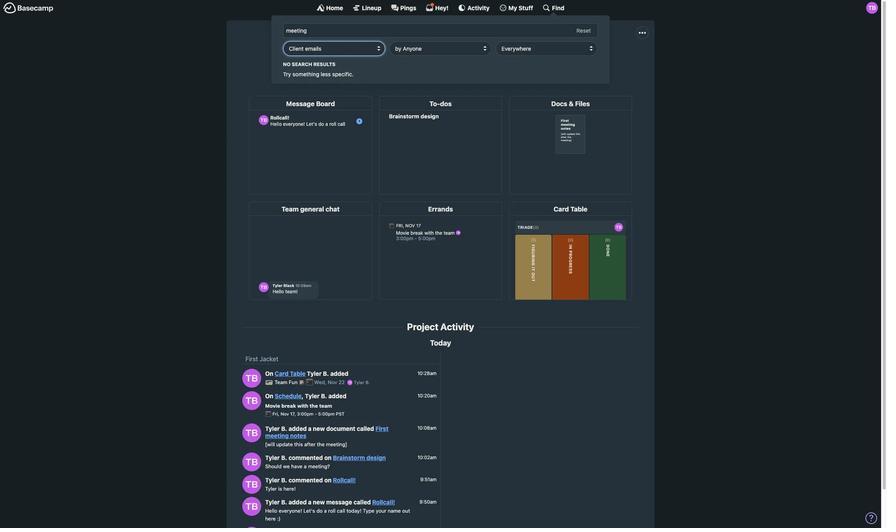 Task type: vqa. For each thing, say whether or not it's contained in the screenshot.


Task type: describe. For each thing, give the bounding box(es) containing it.
9:51am
[[420, 477, 437, 483]]

pings
[[400, 4, 416, 11]]

hey!
[[435, 4, 449, 11]]

a inside hello everyone! let's do a roll call today! type your name out here :)
[[324, 508, 327, 514]]

added up the 22
[[330, 370, 348, 377]]

have
[[291, 464, 302, 470]]

specific.
[[332, 71, 354, 77]]

tyler b. commented on rollcall!
[[265, 477, 356, 484]]

update
[[276, 441, 293, 448]]

on schedule ,       tyler b. added
[[265, 393, 347, 400]]

tyler b. commented on brainstorm design
[[265, 454, 386, 462]]

schedule link
[[275, 393, 302, 400]]

10:02am element
[[418, 455, 437, 461]]

card
[[275, 370, 289, 377]]

home
[[326, 4, 343, 11]]

1 colors! from the left
[[519, 54, 538, 61]]

a for should we have a meeting?
[[304, 464, 307, 470]]

company!
[[391, 54, 419, 61]]

tyler for tyler is here!
[[265, 486, 277, 492]]

brainstorm design link
[[333, 454, 386, 462]]

the inside movie break with the team fri, nov 17, 3:00pm -     5:00pm pst
[[310, 403, 318, 409]]

,
[[302, 393, 304, 400]]

home link
[[317, 4, 343, 12]]

out
[[402, 508, 410, 514]]

10:28am
[[418, 371, 437, 376]]

b. for tyler b.
[[366, 380, 370, 385]]

less
[[321, 71, 331, 77]]

10:20am element
[[418, 393, 437, 399]]

hello everyone! let's do a roll call today! type your name out here :)
[[265, 508, 410, 522]]

your
[[376, 508, 386, 514]]

commented for brainstorm design
[[289, 454, 323, 462]]

a for tyler b. added a new message called rollcall!
[[308, 499, 312, 506]]

10:08am element
[[417, 425, 437, 431]]

my stuff
[[509, 4, 533, 11]]

2 and from the left
[[506, 54, 517, 61]]

movie break with the team link
[[265, 403, 332, 409]]

first jacket let's create the first jacket of the company! i am thinking rabits and strips and colors! a lot of colors!
[[296, 36, 585, 61]]

rabits
[[459, 54, 475, 61]]

first for first jacket let's create the first jacket of the company! i am thinking rabits and strips and colors! a lot of colors!
[[406, 36, 433, 51]]

3:00pm
[[297, 412, 314, 417]]

meeting?
[[308, 464, 330, 470]]

after
[[304, 441, 316, 448]]

tyler for tyler b. commented on rollcall!
[[265, 477, 280, 484]]

a for tyler b. added a new document called
[[308, 425, 312, 432]]

results
[[314, 61, 336, 67]]

create
[[311, 54, 329, 61]]

tyler b. added a new message called rollcall!
[[265, 499, 395, 506]]

type
[[363, 508, 375, 514]]

project activity
[[407, 321, 474, 332]]

none reset field inside main element
[[573, 26, 595, 36]]

table
[[290, 370, 306, 377]]

i
[[421, 54, 423, 61]]

should
[[265, 464, 282, 470]]

b. up the team
[[321, 393, 327, 400]]

b. for tyler b. commented on rollcall!
[[281, 477, 287, 484]]

tyler black image for tyler b. added a new message called
[[242, 497, 261, 516]]

no
[[283, 61, 291, 67]]

document
[[326, 425, 355, 432]]

jacket
[[355, 54, 371, 61]]

added up everyone!
[[289, 499, 307, 506]]

on card table tyler b. added
[[265, 370, 348, 377]]

schedule
[[275, 393, 302, 400]]

do
[[317, 508, 323, 514]]

-
[[315, 412, 317, 417]]

10:28am element
[[418, 371, 437, 376]]

on for on card table tyler b. added
[[265, 370, 273, 377]]

1 of from the left
[[373, 54, 379, 61]]

5:00pm
[[318, 412, 335, 417]]

card table link
[[275, 370, 306, 377]]

main element
[[0, 0, 881, 84]]

pst
[[336, 412, 345, 417]]

my stuff button
[[499, 4, 533, 12]]

on for rollcall!
[[324, 477, 332, 484]]

team
[[319, 403, 332, 409]]

today!
[[347, 508, 361, 514]]

no search results try something less specific.
[[283, 61, 354, 77]]

here!
[[284, 486, 296, 492]]

tyler black image for ,       tyler b. added
[[242, 391, 261, 410]]

b. up wed, nov 22
[[323, 370, 329, 377]]

a
[[540, 54, 544, 61]]

try
[[283, 71, 291, 77]]

find
[[552, 4, 565, 11]]

team fun
[[275, 379, 299, 386]]

pings button
[[391, 4, 416, 12]]

movie
[[265, 403, 280, 409]]

name
[[388, 508, 401, 514]]

9:50am element
[[420, 499, 437, 505]]

1 vertical spatial rollcall!
[[372, 499, 395, 506]]

meeting
[[265, 432, 289, 439]]

wed,
[[314, 379, 326, 386]]

rollcall! link for tyler b. commented on
[[333, 477, 356, 484]]

called for document
[[357, 425, 374, 432]]

1 vertical spatial activity
[[440, 321, 474, 332]]

team
[[275, 379, 287, 386]]

on for on schedule ,       tyler b. added
[[265, 393, 273, 400]]

tyler up 'wed,'
[[307, 370, 322, 377]]

the right "after"
[[317, 441, 325, 448]]

everyone!
[[279, 508, 302, 514]]

find button
[[543, 4, 565, 12]]

today
[[430, 339, 451, 347]]

tyler for tyler b.
[[354, 380, 364, 385]]

movie break with the team fri, nov 17, 3:00pm -     5:00pm pst
[[265, 403, 345, 417]]



Task type: locate. For each thing, give the bounding box(es) containing it.
added down the 22
[[328, 393, 347, 400]]

with
[[297, 403, 308, 409]]

b. for tyler b. added a new document called
[[281, 425, 287, 432]]

0 horizontal spatial colors!
[[519, 54, 538, 61]]

1 horizontal spatial rollcall!
[[372, 499, 395, 506]]

roll
[[328, 508, 336, 514]]

rollcall!
[[333, 477, 356, 484], [372, 499, 395, 506]]

0 horizontal spatial and
[[477, 54, 487, 61]]

new
[[313, 425, 325, 432], [313, 499, 325, 506]]

tyler down fri,
[[265, 425, 280, 432]]

the left first
[[331, 54, 340, 61]]

this
[[294, 441, 303, 448]]

b. up the tyler is here!
[[281, 477, 287, 484]]

first
[[342, 54, 353, 61]]

let's for first
[[296, 54, 310, 61]]

rollcall! link down brainstorm
[[333, 477, 356, 484]]

b. up update
[[281, 425, 287, 432]]

should we have a meeting?
[[265, 464, 330, 470]]

activity up the today
[[440, 321, 474, 332]]

first jacket link
[[245, 356, 278, 363]]

0 horizontal spatial rollcall!
[[333, 477, 356, 484]]

project
[[407, 321, 438, 332]]

1 horizontal spatial colors!
[[566, 54, 585, 61]]

a right do
[[324, 508, 327, 514]]

first meeting notes
[[265, 425, 389, 439]]

1 horizontal spatial first
[[376, 425, 389, 432]]

:)
[[277, 516, 281, 522]]

tyler black image
[[242, 369, 261, 388], [347, 380, 353, 385], [242, 424, 261, 443], [242, 497, 261, 516]]

lot
[[545, 54, 557, 61]]

tyler black image
[[866, 2, 878, 14], [242, 391, 261, 410], [242, 453, 261, 472], [242, 475, 261, 494]]

let's up "search"
[[296, 54, 310, 61]]

first meeting notes link
[[265, 425, 389, 439]]

nov left the 22
[[328, 379, 337, 386]]

commented down should we have a meeting?
[[289, 477, 323, 484]]

0 horizontal spatial nov
[[281, 412, 289, 417]]

fri,
[[273, 412, 279, 417]]

0 horizontal spatial jacket
[[260, 356, 278, 363]]

tyler up should
[[265, 454, 280, 462]]

1 vertical spatial let's
[[304, 508, 315, 514]]

b. right the 22
[[366, 380, 370, 385]]

2 on from the top
[[265, 393, 273, 400]]

let's inside first jacket let's create the first jacket of the company! i am thinking rabits and strips and colors! a lot of colors!
[[296, 54, 310, 61]]

0 horizontal spatial rollcall! link
[[333, 477, 356, 484]]

2 horizontal spatial first
[[406, 36, 433, 51]]

1 vertical spatial jacket
[[260, 356, 278, 363]]

rollcall! down brainstorm
[[333, 477, 356, 484]]

break
[[282, 403, 296, 409]]

switch accounts image
[[3, 2, 54, 14]]

1 vertical spatial rollcall! link
[[372, 499, 395, 506]]

1 vertical spatial commented
[[289, 477, 323, 484]]

of right the jacket
[[373, 54, 379, 61]]

tyler left is
[[265, 486, 277, 492]]

jacket up card
[[260, 356, 278, 363]]

am
[[424, 54, 433, 61]]

b. up we at the bottom of page
[[281, 454, 287, 462]]

design
[[366, 454, 386, 462]]

1 on from the top
[[265, 370, 273, 377]]

called right document
[[357, 425, 374, 432]]

tyler black image for tyler b. commented on rollcall!
[[242, 475, 261, 494]]

[will
[[265, 441, 275, 448]]

1 horizontal spatial rollcall! link
[[372, 499, 395, 506]]

activity inside main element
[[468, 4, 490, 11]]

first for first meeting notes
[[376, 425, 389, 432]]

on up meeting?
[[324, 454, 332, 462]]

stuff
[[519, 4, 533, 11]]

thinking
[[435, 54, 457, 61]]

added down "17,"
[[289, 425, 307, 432]]

1 vertical spatial on
[[324, 477, 332, 484]]

of right lot
[[559, 54, 565, 61]]

call
[[337, 508, 345, 514]]

1 and from the left
[[477, 54, 487, 61]]

meeting]
[[326, 441, 347, 448]]

0 vertical spatial first
[[406, 36, 433, 51]]

wed, nov 22
[[314, 379, 346, 386]]

0 vertical spatial on
[[265, 370, 273, 377]]

1 new from the top
[[313, 425, 325, 432]]

tyler b. added a new document called
[[265, 425, 376, 432]]

2 colors! from the left
[[566, 54, 585, 61]]

1 vertical spatial new
[[313, 499, 325, 506]]

nov inside movie break with the team fri, nov 17, 3:00pm -     5:00pm pst
[[281, 412, 289, 417]]

9:51am element
[[420, 477, 437, 483]]

0 vertical spatial activity
[[468, 4, 490, 11]]

on
[[265, 370, 273, 377], [265, 393, 273, 400]]

my
[[509, 4, 517, 11]]

2 new from the top
[[313, 499, 325, 506]]

search
[[292, 61, 312, 67]]

tyler black image inside main element
[[866, 2, 878, 14]]

tyler black image down 'first jacket' 'link'
[[242, 369, 261, 388]]

0 horizontal spatial first
[[245, 356, 258, 363]]

let's left do
[[304, 508, 315, 514]]

new down -
[[313, 425, 325, 432]]

something
[[293, 71, 319, 77]]

17,
[[290, 412, 296, 417]]

called
[[357, 425, 374, 432], [354, 499, 371, 506]]

lineup link
[[353, 4, 381, 12]]

rollcall! link
[[333, 477, 356, 484], [372, 499, 395, 506]]

tyler for tyler b. commented on brainstorm design
[[265, 454, 280, 462]]

2 on from the top
[[324, 477, 332, 484]]

1 horizontal spatial and
[[506, 54, 517, 61]]

22
[[339, 379, 345, 386]]

and
[[477, 54, 487, 61], [506, 54, 517, 61]]

tyler right ,
[[305, 393, 320, 400]]

tyler up hello at the bottom
[[265, 499, 280, 506]]

first inside first jacket let's create the first jacket of the company! i am thinking rabits and strips and colors! a lot of colors!
[[406, 36, 433, 51]]

a
[[308, 425, 312, 432], [304, 464, 307, 470], [308, 499, 312, 506], [324, 508, 327, 514]]

2 commented from the top
[[289, 477, 323, 484]]

1 horizontal spatial jacket
[[435, 36, 475, 51]]

1 vertical spatial first
[[245, 356, 258, 363]]

0 vertical spatial commented
[[289, 454, 323, 462]]

fun
[[289, 379, 298, 386]]

and right strips
[[506, 54, 517, 61]]

1 horizontal spatial nov
[[328, 379, 337, 386]]

10:08am
[[417, 425, 437, 431]]

jacket for first jacket let's create the first jacket of the company! i am thinking rabits and strips and colors! a lot of colors!
[[435, 36, 475, 51]]

0 vertical spatial rollcall! link
[[333, 477, 356, 484]]

is
[[278, 486, 282, 492]]

10:20am
[[418, 393, 437, 399]]

tyler b.
[[353, 380, 370, 385]]

1 on from the top
[[324, 454, 332, 462]]

activity link
[[458, 4, 490, 12]]

try something less specific. alert
[[283, 61, 598, 78]]

let's
[[296, 54, 310, 61], [304, 508, 315, 514]]

None reset field
[[573, 26, 595, 36]]

b. for tyler b. commented on brainstorm design
[[281, 454, 287, 462]]

tyler black image for on
[[242, 369, 261, 388]]

nov left "17,"
[[281, 412, 289, 417]]

nov
[[328, 379, 337, 386], [281, 412, 289, 417]]

0 vertical spatial let's
[[296, 54, 310, 61]]

on left card
[[265, 370, 273, 377]]

rollcall! link up your
[[372, 499, 395, 506]]

message
[[326, 499, 352, 506]]

new for document
[[313, 425, 325, 432]]

activity
[[468, 4, 490, 11], [440, 321, 474, 332]]

Search for… search field
[[283, 23, 598, 38]]

tyler black image for tyler b. added a new document called
[[242, 424, 261, 443]]

0 vertical spatial called
[[357, 425, 374, 432]]

0 vertical spatial on
[[324, 454, 332, 462]]

commented for rollcall!
[[289, 477, 323, 484]]

people on this project element
[[456, 62, 479, 87]]

new for message
[[313, 499, 325, 506]]

the left company!
[[381, 54, 390, 61]]

0 vertical spatial jacket
[[435, 36, 475, 51]]

a right notes
[[308, 425, 312, 432]]

10:02am
[[418, 455, 437, 461]]

tyler up is
[[265, 477, 280, 484]]

on for brainstorm
[[324, 454, 332, 462]]

a right have
[[304, 464, 307, 470]]

commented up should we have a meeting?
[[289, 454, 323, 462]]

hey! button
[[426, 3, 449, 12]]

a down tyler b. commented on rollcall!
[[308, 499, 312, 506]]

jacket up the 'thinking'
[[435, 36, 475, 51]]

here
[[265, 516, 276, 522]]

2 vertical spatial first
[[376, 425, 389, 432]]

1 vertical spatial on
[[265, 393, 273, 400]]

0 vertical spatial rollcall!
[[333, 477, 356, 484]]

rollcall! link for tyler b. added a new message called
[[372, 499, 395, 506]]

1 horizontal spatial of
[[559, 54, 565, 61]]

rollcall! up your
[[372, 499, 395, 506]]

on up movie
[[265, 393, 273, 400]]

strips
[[489, 54, 505, 61]]

first jacket
[[245, 356, 278, 363]]

jacket inside first jacket let's create the first jacket of the company! i am thinking rabits and strips and colors! a lot of colors!
[[435, 36, 475, 51]]

1 vertical spatial nov
[[281, 412, 289, 417]]

first
[[406, 36, 433, 51], [245, 356, 258, 363], [376, 425, 389, 432]]

colors! right lot
[[566, 54, 585, 61]]

tyler for tyler b. added a new document called
[[265, 425, 280, 432]]

hello
[[265, 508, 277, 514]]

let's for hello
[[304, 508, 315, 514]]

colors! left a
[[519, 54, 538, 61]]

notes
[[290, 432, 306, 439]]

commented
[[289, 454, 323, 462], [289, 477, 323, 484]]

tyler for tyler b. added a new message called rollcall!
[[265, 499, 280, 506]]

jacket for first jacket
[[260, 356, 278, 363]]

tyler is here!
[[265, 486, 296, 492]]

first inside the first meeting notes
[[376, 425, 389, 432]]

0 horizontal spatial of
[[373, 54, 379, 61]]

added
[[330, 370, 348, 377], [328, 393, 347, 400], [289, 425, 307, 432], [289, 499, 307, 506]]

0 vertical spatial nov
[[328, 379, 337, 386]]

b.
[[323, 370, 329, 377], [366, 380, 370, 385], [321, 393, 327, 400], [281, 425, 287, 432], [281, 454, 287, 462], [281, 477, 287, 484], [281, 499, 287, 506]]

b. up everyone!
[[281, 499, 287, 506]]

colors!
[[519, 54, 538, 61], [566, 54, 585, 61]]

first for first jacket
[[245, 356, 258, 363]]

tyler black image right the 22
[[347, 380, 353, 385]]

1 commented from the top
[[289, 454, 323, 462]]

the up -
[[310, 403, 318, 409]]

tyler black image left [will
[[242, 424, 261, 443]]

b. for tyler b. added a new message called rollcall!
[[281, 499, 287, 506]]

on
[[324, 454, 332, 462], [324, 477, 332, 484]]

lineup
[[362, 4, 381, 11]]

tyler black image for tyler b. commented on brainstorm design
[[242, 453, 261, 472]]

we
[[283, 464, 290, 470]]

let's inside hello everyone! let's do a roll call today! type your name out here :)
[[304, 508, 315, 514]]

of
[[373, 54, 379, 61], [559, 54, 565, 61]]

called for message
[[354, 499, 371, 506]]

on down meeting?
[[324, 477, 332, 484]]

tyler right the 22
[[354, 380, 364, 385]]

new up do
[[313, 499, 325, 506]]

brainstorm
[[333, 454, 365, 462]]

called up type
[[354, 499, 371, 506]]

[will update this after the meeting]
[[265, 441, 347, 448]]

0 vertical spatial new
[[313, 425, 325, 432]]

tyler black image left hello at the bottom
[[242, 497, 261, 516]]

9:50am
[[420, 499, 437, 505]]

activity left my
[[468, 4, 490, 11]]

1 vertical spatial called
[[354, 499, 371, 506]]

and left strips
[[477, 54, 487, 61]]

2 of from the left
[[559, 54, 565, 61]]



